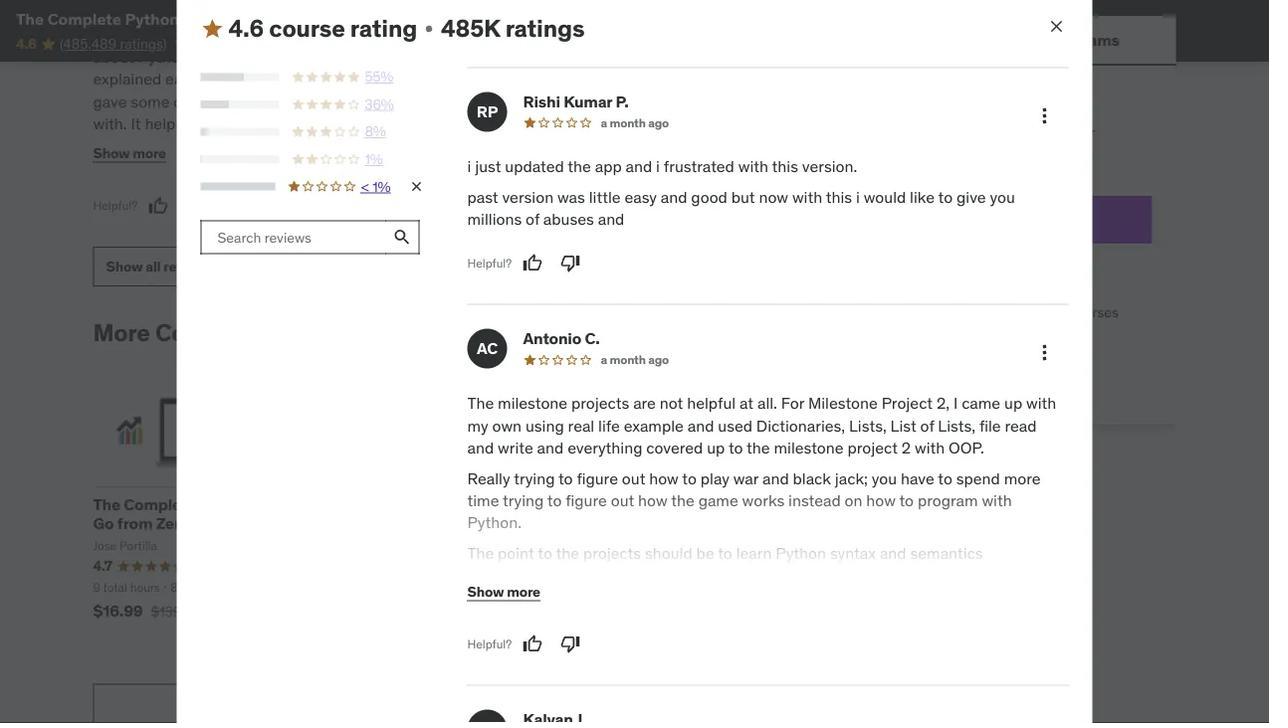 Task type: describe. For each thing, give the bounding box(es) containing it.
openai python api bootcamp: learn to use ai, gpt, and more!
[[568, 495, 765, 554]]

medium image
[[201, 18, 224, 41]]

your
[[1044, 141, 1071, 159]]

1 vertical spatial me
[[197, 114, 220, 134]]

0 horizontal spatial some
[[131, 92, 170, 112]]

abuses
[[543, 209, 594, 230]]

like
[[910, 187, 935, 207]]

1% button
[[201, 150, 424, 170]]

kumar
[[563, 92, 612, 112]]

mark review by rishi kumar p. as helpful image
[[523, 254, 543, 274]]

to up reasonable
[[360, 92, 375, 112]]

programming
[[93, 136, 189, 157]]

0 vertical spatial helpful?
[[93, 198, 137, 214]]

and right syntax
[[880, 544, 906, 564]]

python inside openai python api bootcamp: learn to use ai, gpt, and more!
[[627, 495, 680, 515]]

0 vertical spatial zero
[[307, 8, 342, 29]]

easy
[[624, 187, 657, 207]]

just
[[475, 157, 501, 177]]

the inside i just updated the app and i frustrated with this version. past version was little easy and good but now with this i would like to give you millions of abuses and
[[568, 157, 591, 177]]

work
[[379, 92, 413, 112]]

0 vertical spatial show more
[[93, 144, 166, 162]]

python inside 'the milestone projects are not helpful at all. for milestone project 2, i came up with my own using real life example and used dictionaries, lists, list of lists, file read and write and everything covered up to the milestone project 2 with oop. really trying to figure out how to play war and black jack; you have to spend more time trying to figure out how the game works instead on how to program with python. the point to the projects should be to learn python syntax and semantics'
[[776, 544, 826, 564]]

and up covered
[[687, 416, 714, 437]]

in left 485k
[[404, 8, 418, 29]]

0 vertical spatial 1%
[[365, 151, 383, 168]]

at
[[739, 394, 754, 414]]

the complete sql bootcamp: go from zero to hero jose portilla
[[93, 495, 315, 554]]

for
[[781, 394, 804, 414]]

from inside this course was really helpful to me in knowing about python. it started from scratch and explained each and every steps in detail. it also gave some of the interesting projects to work with. it helped me to gain some reasonable programming skill in python as a beginner.
[[265, 47, 298, 67]]

the right point
[[556, 544, 579, 564]]

great
[[735, 47, 772, 67]]

with down spend
[[982, 491, 1012, 511]]

program
[[918, 491, 978, 511]]

millions
[[467, 209, 522, 230]]

demand
[[1016, 303, 1066, 321]]

1 horizontal spatial some
[[276, 114, 315, 134]]

to right point
[[538, 544, 552, 564]]

1 horizontal spatial it
[[196, 47, 206, 67]]

to right be
[[718, 544, 732, 564]]

good
[[691, 187, 727, 207]]

to left gain
[[223, 114, 238, 134]]

for inside subscribe to this course and 25,000+ top‑rated udemy courses for your organization.
[[1024, 141, 1041, 159]]

example
[[624, 416, 684, 437]]

using
[[525, 416, 564, 437]]

a inside this course was really helpful to me in knowing about python. it started from scratch and explained each and every steps in detail. it also gave some of the interesting projects to work with. it helped me to gain some reasonable programming skill in python as a beginner.
[[315, 136, 324, 157]]

teaching.
[[457, 92, 540, 112]]

this inside the i am a medico, a doctor. this is my first python learning bootcamp. finished this with a great confidence. thank you for excellent teaching.
[[658, 47, 685, 67]]

2 portilla from the left
[[595, 539, 632, 554]]

zero inside the complete sql bootcamp: go from zero to hero jose portilla
[[156, 514, 189, 534]]

4.6 for 4.6
[[16, 35, 36, 53]]

with up read
[[1026, 394, 1056, 414]]

1 vertical spatial 25,000+
[[893, 303, 948, 321]]

i inside the i am a medico, a doctor. this is my first python learning bootcamp. finished this with a great confidence. thank you for excellent teaching.
[[457, 25, 462, 45]]

with right now
[[792, 187, 822, 207]]

you inside 'the milestone projects are not helpful at all. for milestone project 2, i came up with my own using real life example and used dictionaries, lists, list of lists, file read and write and everything covered up to the milestone project 2 with oop. really trying to figure out how to play war and black jack; you have to spend more time trying to figure out how the game works instead on how to program with python. the point to the projects should be to learn python syntax and semantics'
[[872, 469, 897, 489]]

report
[[398, 695, 443, 713]]

in down the scratch
[[319, 69, 332, 90]]

are
[[633, 394, 656, 414]]

the complete sql bootcamp: go from zero to hero link
[[93, 495, 315, 534]]

all levels
[[489, 580, 540, 595]]

1 horizontal spatial show more
[[467, 583, 540, 601]]

really
[[210, 25, 248, 45]]

the up learn at the bottom right
[[671, 491, 694, 511]]

teams button
[[1015, 16, 1176, 64]]

and up 'easy'
[[626, 157, 652, 177]]

course for this
[[126, 25, 174, 45]]

how down covered
[[649, 469, 679, 489]]

and up 55%
[[358, 47, 385, 67]]

0 vertical spatial milestone
[[498, 394, 567, 414]]

mark review by antonio c. as helpful image
[[523, 635, 543, 655]]

xsmall image
[[861, 303, 877, 322]]

updated
[[505, 157, 564, 177]]

0 horizontal spatial up
[[707, 438, 725, 459]]

ago for antonio c.
[[648, 353, 669, 368]]

python inside python for data science and machine learning bootcamp
[[331, 495, 384, 515]]

and inside openai python api bootcamp: learn to use ai, gpt, and more!
[[606, 533, 634, 554]]

real
[[568, 416, 594, 437]]

is
[[662, 25, 673, 45]]

165 lectures
[[414, 580, 479, 595]]

app
[[595, 157, 622, 177]]

be
[[696, 544, 714, 564]]

tools
[[1034, 339, 1065, 357]]

to left play
[[682, 469, 697, 489]]

to inside openai python api bootcamp: learn to use ai, gpt, and more!
[[697, 514, 713, 534]]

by
[[252, 318, 279, 348]]

started
[[210, 47, 261, 67]]

0 vertical spatial figure
[[577, 469, 618, 489]]

how up learn at the bottom right
[[638, 491, 668, 511]]

rp
[[476, 102, 498, 122]]

semantics
[[910, 544, 983, 564]]

gave
[[93, 92, 127, 112]]

the down used
[[747, 438, 770, 459]]

and up works
[[762, 469, 789, 489]]

python up learning
[[422, 8, 476, 29]]

subscribe to this course and 25,000+ top‑rated udemy courses for your organization.
[[861, 122, 1096, 179]]

bootcamp: for gpt,
[[568, 514, 649, 534]]

2 vertical spatial projects
[[583, 544, 641, 564]]

xsmall image inside < 1% button
[[409, 179, 424, 195]]

1 horizontal spatial me
[[322, 25, 344, 45]]

fresh
[[951, 303, 983, 321]]

lectures for 83 lectures
[[188, 580, 231, 595]]

would
[[864, 187, 906, 207]]

(485,489
[[60, 35, 116, 53]]

2 jose from the left
[[568, 539, 592, 554]]

9 total hours
[[93, 580, 160, 595]]

2 horizontal spatial i
[[856, 187, 860, 207]]

1,813,990 students
[[175, 35, 293, 53]]

165
[[414, 580, 433, 595]]

close modal image
[[1047, 17, 1066, 37]]

9
[[93, 580, 100, 595]]

write
[[498, 438, 533, 459]]

own
[[492, 416, 522, 437]]

with right 2
[[915, 438, 945, 459]]

version.
[[802, 157, 857, 177]]

confidence.
[[457, 69, 540, 90]]

1 vertical spatial udemy
[[958, 209, 1010, 230]]

medico,
[[503, 25, 560, 45]]

a up bootcamp.
[[564, 25, 572, 45]]

but
[[731, 187, 755, 207]]

python for data science and machine learning bootcamp link
[[331, 495, 542, 534]]

gpt,
[[568, 533, 602, 554]]

25,000+ inside subscribe to this course and 25,000+ top‑rated udemy courses for your organization.
[[1041, 122, 1096, 140]]

1 vertical spatial out
[[611, 491, 634, 511]]

all
[[489, 580, 503, 595]]

python inside this course was really helpful to me in knowing about python. it started from scratch and explained each and every steps in detail. it also gave some of the interesting projects to work with. it helped me to gain some reasonable programming skill in python as a beginner.
[[241, 136, 292, 157]]

to up the scratch
[[304, 25, 318, 45]]

0 horizontal spatial bootcamp
[[183, 8, 261, 29]]

ratings
[[505, 14, 585, 44]]

the complete python bootcamp from zero to hero in python
[[16, 8, 476, 29]]

python inside the i am a medico, a doctor. this is my first python learning bootcamp. finished this with a great confidence. thank you for excellent teaching.
[[734, 25, 784, 45]]

frustrated
[[664, 157, 734, 177]]

485k ratings
[[441, 14, 585, 44]]

month for rishi kumar p.
[[610, 115, 646, 131]]

my inside 'the milestone projects are not helpful at all. for milestone project 2, i came up with my own using real life example and used dictionaries, lists, list of lists, file read and write and everything covered up to the milestone project 2 with oop. really trying to figure out how to play war and black jack; you have to spend more time trying to figure out how the game works instead on how to program with python. the point to the projects should be to learn python syntax and semantics'
[[467, 416, 488, 437]]

mark review by rishi kumar p. as unhelpful image
[[560, 254, 580, 274]]

to down used
[[728, 438, 743, 459]]

syntax
[[830, 544, 876, 564]]

4.6 course rating
[[228, 14, 417, 44]]

in-
[[998, 303, 1016, 321]]

try udemy business
[[933, 209, 1081, 230]]

mark review by antonio c. as unhelpful image
[[560, 635, 580, 655]]

oop.
[[949, 438, 984, 459]]

course for 4.6
[[269, 14, 345, 44]]

and right 'easy'
[[661, 187, 687, 207]]

api
[[683, 495, 709, 515]]

finished
[[598, 47, 655, 67]]

a month ago for rishi kumar p.
[[601, 115, 669, 131]]

my inside the i am a medico, a doctor. this is my first python learning bootcamp. finished this with a great confidence. thank you for excellent teaching.
[[677, 25, 698, 45]]

this inside this course was really helpful to me in knowing about python. it started from scratch and explained each and every steps in detail. it also gave some of the interesting projects to work with. it helped me to gain some reasonable programming skill in python as a beginner.
[[93, 25, 122, 45]]

rishi
[[523, 92, 560, 112]]

bootcamp.
[[519, 47, 594, 67]]

$16.99
[[93, 602, 143, 622]]

in right skill
[[225, 136, 237, 157]]

this inside the i am a medico, a doctor. this is my first python learning bootcamp. finished this with a great confidence. thank you for excellent teaching.
[[629, 25, 658, 45]]

have
[[901, 469, 934, 489]]

1 vertical spatial figure
[[566, 491, 607, 511]]

0 vertical spatial xsmall image
[[421, 21, 437, 37]]

1 horizontal spatial hero
[[364, 8, 401, 29]]

first
[[702, 25, 730, 45]]

0 horizontal spatial i
[[467, 157, 471, 177]]

and down started
[[203, 69, 230, 90]]

with up but
[[738, 157, 768, 177]]

in up the scratch
[[348, 25, 361, 45]]

also
[[397, 69, 425, 90]]

detail.
[[335, 69, 379, 90]]

mark review by sivasubramanian as helpful image
[[148, 196, 168, 216]]

to inside the complete sql bootcamp: go from zero to hero jose portilla
[[193, 514, 208, 534]]

was inside this course was really helpful to me in knowing about python. it started from scratch and explained each and every steps in detail. it also gave some of the interesting projects to work with. it helped me to gain some reasonable programming skill in python as a beginner.
[[178, 25, 206, 45]]

python up the ratings)
[[125, 8, 179, 29]]

1,813,990
[[175, 35, 235, 53]]

and down using
[[537, 438, 564, 459]]

to left 'openai'
[[547, 491, 562, 511]]

teams
[[1072, 29, 1119, 50]]

1 horizontal spatial learning
[[893, 339, 948, 357]]

scratch
[[302, 47, 355, 67]]

83 lectures
[[170, 580, 231, 595]]

about
[[93, 47, 134, 67]]

of for course
[[174, 92, 187, 112]]

2 lists, from the left
[[938, 416, 975, 437]]

helpful? for rp
[[467, 256, 512, 272]]

1 horizontal spatial i
[[656, 157, 660, 177]]

0 vertical spatial show more button
[[93, 134, 166, 173]]

and inside subscribe to this course and 25,000+ top‑rated udemy courses for your organization.
[[1015, 122, 1038, 140]]

to up 'openai'
[[558, 469, 573, 489]]

0 vertical spatial out
[[622, 469, 645, 489]]

4.6 for 4.6 course rating
[[228, 14, 264, 44]]

jose portilla
[[568, 539, 632, 554]]

learn
[[736, 544, 772, 564]]

give
[[956, 187, 986, 207]]

1 vertical spatial trying
[[503, 491, 544, 511]]

try
[[933, 209, 955, 230]]

students
[[238, 35, 293, 53]]

0 vertical spatial up
[[1004, 394, 1022, 414]]

helpful? for ac
[[467, 637, 512, 653]]



Task type: vqa. For each thing, say whether or not it's contained in the screenshot.
$13.99 $84.99 84% off
no



Task type: locate. For each thing, give the bounding box(es) containing it.
0 horizontal spatial python.
[[138, 47, 192, 67]]

more for bottommost show more button
[[507, 583, 540, 601]]

additional actions for review by rishi kumar p. image
[[1033, 104, 1057, 128]]

with up excellent at the right of page
[[688, 47, 719, 67]]

and inside python for data science and machine learning bootcamp
[[512, 495, 540, 515]]

projects
[[299, 92, 357, 112], [571, 394, 629, 414], [583, 544, 641, 564]]

jose down go
[[93, 539, 117, 554]]

this
[[658, 47, 685, 67], [943, 122, 966, 140], [772, 157, 798, 177], [826, 187, 852, 207]]

36% button
[[201, 95, 424, 115]]

0 horizontal spatial show more button
[[93, 134, 166, 173]]

up down used
[[707, 438, 725, 459]]

1 vertical spatial some
[[276, 114, 315, 134]]

1 vertical spatial a month ago
[[601, 353, 669, 368]]

more
[[93, 318, 150, 348]]

course up the scratch
[[269, 14, 345, 44]]

of down each
[[174, 92, 187, 112]]

1 lectures from the left
[[188, 580, 231, 595]]

0 horizontal spatial portilla
[[120, 539, 157, 554]]

learning
[[457, 47, 515, 67]]

show
[[93, 144, 130, 162], [106, 258, 143, 276], [467, 583, 504, 601]]

complete for sql
[[124, 495, 196, 515]]

of right 'list'
[[920, 416, 934, 437]]

0 vertical spatial month
[[610, 115, 646, 131]]

was left really
[[178, 25, 206, 45]]

python left data
[[331, 495, 384, 515]]

additional actions for review by antonio c. image
[[1033, 342, 1057, 365]]

1 vertical spatial learning
[[397, 514, 462, 534]]

milestone up using
[[498, 394, 567, 414]]

bootcamp
[[183, 8, 261, 29], [465, 514, 542, 534]]

a month ago for antonio c.
[[601, 353, 669, 368]]

a down kumar
[[601, 115, 607, 131]]

1 horizontal spatial python.
[[467, 513, 522, 534]]

0 vertical spatial i
[[457, 25, 462, 45]]

0 vertical spatial bootcamp
[[183, 8, 261, 29]]

helpful up used
[[687, 394, 736, 414]]

lists, up "oop."
[[938, 416, 975, 437]]

c.
[[585, 329, 600, 349]]

projects down 'openai'
[[583, 544, 641, 564]]

to left use
[[697, 514, 713, 534]]

jose inside the complete sql bootcamp: go from zero to hero jose portilla
[[93, 539, 117, 554]]

bootcamp: inside openai python api bootcamp: learn to use ai, gpt, and more!
[[568, 514, 649, 534]]

0 horizontal spatial jose
[[93, 539, 117, 554]]

portilla inside the complete sql bootcamp: go from zero to hero jose portilla
[[120, 539, 157, 554]]

1 horizontal spatial my
[[677, 25, 698, 45]]

jose down 'openai'
[[568, 539, 592, 554]]

1 horizontal spatial was
[[557, 187, 585, 207]]

of inside this course was really helpful to me in knowing about python. it started from scratch and explained each and every steps in detail. it also gave some of the interesting projects to work with. it helped me to gain some reasonable programming skill in python as a beginner.
[[174, 92, 187, 112]]

25,000+
[[1041, 122, 1096, 140], [893, 303, 948, 321]]

black
[[793, 469, 831, 489]]

version
[[502, 187, 554, 207]]

ago down for
[[648, 115, 669, 131]]

came
[[962, 394, 1000, 414]]

complete left sql
[[124, 495, 196, 515]]

the down mark review by aditya s. as unhelpful "image"
[[568, 157, 591, 177]]

1 horizontal spatial complete
[[124, 495, 196, 515]]

1 vertical spatial ago
[[648, 353, 669, 368]]

from inside the complete sql bootcamp: go from zero to hero jose portilla
[[117, 514, 153, 534]]

course up about
[[126, 25, 174, 45]]

my right is
[[677, 25, 698, 45]]

0 vertical spatial complete
[[47, 8, 121, 29]]

the for the complete python bootcamp from zero to hero in python
[[16, 8, 44, 29]]

the milestone projects are not helpful at all. for milestone project 2, i came up with my own using real life example and used dictionaries, lists, list of lists, file read and write and everything covered up to the milestone project 2 with oop. really trying to figure out how to play war and black jack; you have to spend more time trying to figure out how the game works instead on how to program with python. the point to the projects should be to learn python syntax and semantics
[[467, 394, 1056, 564]]

excellent
[[671, 69, 760, 90]]

to left knowing
[[345, 8, 361, 29]]

0 vertical spatial was
[[178, 25, 206, 45]]

to inside subscribe to this course and 25,000+ top‑rated udemy courses for your organization.
[[927, 122, 940, 140]]

teams tab list
[[838, 16, 1176, 66]]

out down everything
[[622, 469, 645, 489]]

everything
[[567, 438, 642, 459]]

this down version.
[[826, 187, 852, 207]]

the down each
[[191, 92, 214, 112]]

1 horizontal spatial more
[[507, 583, 540, 601]]

0 vertical spatial ago
[[648, 115, 669, 131]]

0 vertical spatial hero
[[364, 8, 401, 29]]

python
[[125, 8, 179, 29], [422, 8, 476, 29], [734, 25, 784, 45], [241, 136, 292, 157], [331, 495, 384, 515], [627, 495, 680, 515], [776, 544, 826, 564]]

with
[[688, 47, 719, 67], [738, 157, 768, 177], [792, 187, 822, 207], [1026, 394, 1056, 414], [915, 438, 945, 459], [982, 491, 1012, 511]]

0 vertical spatial my
[[677, 25, 698, 45]]

0 horizontal spatial of
[[174, 92, 187, 112]]

of inside i just updated the app and i frustrated with this version. past version was little easy and good but now with this i would like to give you millions of abuses and
[[526, 209, 539, 230]]

a month ago down p.
[[601, 115, 669, 131]]

ago
[[648, 115, 669, 131], [648, 353, 669, 368]]

helpful? left mark review by antonio c. as helpful image
[[467, 637, 512, 653]]

helpful up started
[[252, 25, 300, 45]]

a month ago
[[601, 115, 669, 131], [601, 353, 669, 368]]

for
[[1024, 141, 1041, 159], [387, 495, 408, 515]]

reviews
[[163, 258, 213, 276]]

25,000+ fresh & in-demand courses
[[893, 303, 1119, 321]]

0 horizontal spatial helpful
[[252, 25, 300, 45]]

0 horizontal spatial my
[[467, 416, 488, 437]]

2 vertical spatial it
[[131, 114, 141, 134]]

0 vertical spatial more
[[133, 144, 166, 162]]

from up steps
[[265, 47, 298, 67]]

$16.99 $139.99
[[93, 602, 201, 622]]

rishi kumar p.
[[523, 92, 629, 112]]

1 vertical spatial helpful
[[687, 394, 736, 414]]

show more button down gave on the top left
[[93, 134, 166, 173]]

submit search image
[[392, 228, 412, 248]]

you inside i just updated the app and i frustrated with this version. past version was little easy and good but now with this i would like to give you millions of abuses and
[[990, 187, 1015, 207]]

of inside 'the milestone projects are not helpful at all. for milestone project 2, i came up with my own using real life example and used dictionaries, lists, list of lists, file read and write and everything covered up to the milestone project 2 with oop. really trying to figure out how to play war and black jack; you have to spend more time trying to figure out how the game works instead on how to program with python. the point to the projects should be to learn python syntax and semantics'
[[920, 416, 934, 437]]

courses right demand
[[1070, 303, 1119, 321]]

2 this from the left
[[629, 25, 658, 45]]

1 horizontal spatial from
[[265, 47, 298, 67]]

0 vertical spatial courses
[[971, 141, 1020, 159]]

with.
[[93, 114, 127, 134]]

bootcamp: inside the complete sql bootcamp: go from zero to hero jose portilla
[[233, 495, 315, 515]]

2 lectures from the left
[[436, 580, 479, 595]]

learning inside python for data science and machine learning bootcamp
[[397, 514, 462, 534]]

complete for python
[[47, 8, 121, 29]]

doctor.
[[576, 25, 625, 45]]

1 vertical spatial bootcamp
[[465, 514, 542, 534]]

i just updated the app and i frustrated with this version. past version was little easy and good but now with this i would like to give you millions of abuses and
[[467, 157, 1015, 230]]

1 horizontal spatial portilla
[[595, 539, 632, 554]]

python. up each
[[138, 47, 192, 67]]

bootcamp up 1,813,990 students
[[183, 8, 261, 29]]

$139.99
[[151, 603, 201, 621]]

bootcamp: up 'jose portilla'
[[568, 514, 649, 534]]

go
[[93, 514, 114, 534]]

courses inside subscribe to this course and 25,000+ top‑rated udemy courses for your organization.
[[971, 141, 1020, 159]]

trying
[[514, 469, 555, 489], [503, 491, 544, 511]]

it up "programming"
[[131, 114, 141, 134]]

udemy inside subscribe to this course and 25,000+ top‑rated udemy courses for your organization.
[[924, 141, 968, 159]]

1 horizontal spatial milestone
[[774, 438, 844, 459]]

1 vertical spatial xsmall image
[[409, 179, 424, 195]]

and down little
[[598, 209, 624, 230]]

top‑rated
[[861, 141, 921, 159]]

a up life
[[601, 353, 607, 368]]

i inside 'the milestone projects are not helpful at all. for milestone project 2, i came up with my own using real life example and used dictionaries, lists, list of lists, file read and write and everything covered up to the milestone project 2 with oop. really trying to figure out how to play war and black jack; you have to spend more time trying to figure out how the game works instead on how to program with python. the point to the projects should be to learn python syntax and semantics'
[[953, 394, 958, 414]]

and up try udemy business
[[1015, 122, 1038, 140]]

milestone down dictionaries,
[[774, 438, 844, 459]]

Search reviews text field
[[201, 221, 386, 255]]

more right spend
[[1004, 469, 1041, 489]]

for
[[636, 69, 668, 90]]

the inside the complete sql bootcamp: go from zero to hero jose portilla
[[93, 495, 120, 515]]

lectures for 165 lectures
[[436, 580, 479, 595]]

1 portilla from the left
[[120, 539, 157, 554]]

1 vertical spatial projects
[[571, 394, 629, 414]]

show more down with.
[[93, 144, 166, 162]]

the inside this course was really helpful to me in knowing about python. it started from scratch and explained each and every steps in detail. it also gave some of the interesting projects to work with. it helped me to gain some reasonable programming skill in python as a beginner.
[[191, 92, 214, 112]]

to right subscribe
[[927, 122, 940, 140]]

me up skill
[[197, 114, 220, 134]]

1 vertical spatial of
[[526, 209, 539, 230]]

1% right <
[[372, 178, 390, 196]]

xsmall image
[[421, 21, 437, 37], [409, 179, 424, 195]]

from
[[265, 8, 304, 29]]

course left additional actions for review by rishi kumar p. icon
[[969, 122, 1011, 140]]

1 vertical spatial you
[[872, 469, 897, 489]]

0 vertical spatial 25,000+
[[1041, 122, 1096, 140]]

2 vertical spatial show
[[467, 583, 504, 601]]

to down have
[[899, 491, 914, 511]]

0 vertical spatial for
[[1024, 141, 1041, 159]]

2 horizontal spatial course
[[969, 122, 1011, 140]]

0 horizontal spatial show more
[[93, 144, 166, 162]]

a down first in the right top of the page
[[722, 47, 731, 67]]

total
[[103, 580, 127, 595]]

1 vertical spatial more
[[1004, 469, 1041, 489]]

1 horizontal spatial of
[[526, 209, 539, 230]]

0 horizontal spatial courses
[[971, 141, 1020, 159]]

file
[[979, 416, 1001, 437]]

ago for rishi kumar p.
[[648, 115, 669, 131]]

helpful
[[252, 25, 300, 45], [687, 394, 736, 414]]

2068 reviews element
[[665, 559, 704, 576]]

to up program
[[938, 469, 952, 489]]

xsmall image right < 1%
[[409, 179, 424, 195]]

1 vertical spatial zero
[[156, 514, 189, 534]]

openai
[[568, 495, 623, 515]]

25,000+ up the your
[[1041, 122, 1096, 140]]

1 horizontal spatial bootcamp:
[[568, 514, 649, 534]]

antonio
[[523, 329, 581, 349]]

how right on
[[866, 491, 896, 511]]

83
[[170, 580, 185, 595]]

thank
[[543, 69, 596, 90]]

0 horizontal spatial was
[[178, 25, 206, 45]]

more inside 'the milestone projects are not helpful at all. for milestone project 2, i came up with my own using real life example and used dictionaries, lists, list of lists, file read and write and everything covered up to the milestone project 2 with oop. really trying to figure out how to play war and black jack; you have to spend more time trying to figure out how the game works instead on how to program with python. the point to the projects should be to learn python syntax and semantics'
[[1004, 469, 1041, 489]]

mark review by aditya s. as unhelpful image
[[550, 136, 570, 156]]

life
[[598, 416, 620, 437]]

0 vertical spatial show
[[93, 144, 130, 162]]

complete inside the complete sql bootcamp: go from zero to hero jose portilla
[[124, 495, 196, 515]]

1 horizontal spatial helpful
[[687, 394, 736, 414]]

zero left sql
[[156, 514, 189, 534]]

1 a month ago from the top
[[601, 115, 669, 131]]

55%
[[365, 68, 393, 86]]

engagement
[[951, 339, 1031, 357]]

i left just
[[467, 157, 471, 177]]

8% button
[[201, 123, 424, 142]]

for inside python for data science and machine learning bootcamp
[[387, 495, 408, 515]]

python down gain
[[241, 136, 292, 157]]

1 horizontal spatial courses
[[1070, 303, 1119, 321]]

some up helped
[[131, 92, 170, 112]]

how
[[649, 469, 679, 489], [638, 491, 668, 511], [866, 491, 896, 511]]

you down project
[[872, 469, 897, 489]]

0 vertical spatial trying
[[514, 469, 555, 489]]

0 vertical spatial of
[[174, 92, 187, 112]]

2 ago from the top
[[648, 353, 669, 368]]

0 horizontal spatial lists,
[[849, 416, 887, 437]]

2 vertical spatial of
[[920, 416, 934, 437]]

this left is
[[629, 25, 658, 45]]

i right 2, at the right of the page
[[953, 394, 958, 414]]

0 horizontal spatial me
[[197, 114, 220, 134]]

show all reviews
[[106, 258, 213, 276]]

1 horizontal spatial course
[[269, 14, 345, 44]]

skill
[[193, 136, 221, 157]]

the
[[191, 92, 214, 112], [568, 157, 591, 177], [747, 438, 770, 459], [671, 491, 694, 511], [556, 544, 579, 564]]

1 vertical spatial courses
[[1070, 303, 1119, 321]]

my
[[677, 25, 698, 45], [467, 416, 488, 437]]

helpful inside this course was really helpful to me in knowing about python. it started from scratch and explained each and every steps in detail. it also gave some of the interesting projects to work with. it helped me to gain some reasonable programming skill in python as a beginner.
[[252, 25, 300, 45]]

1 vertical spatial show more button
[[467, 572, 540, 612]]

to inside i just updated the app and i frustrated with this version. past version was little easy and good but now with this i would like to give you millions of abuses and
[[938, 187, 953, 207]]

1 vertical spatial complete
[[124, 495, 196, 515]]

this inside subscribe to this course and 25,000+ top‑rated udemy courses for your organization.
[[943, 122, 966, 140]]

as
[[295, 136, 312, 157]]

2 vertical spatial helpful?
[[467, 637, 512, 653]]

projects inside this course was really helpful to me in knowing about python. it started from scratch and explained each and every steps in detail. it also gave some of the interesting projects to work with. it helped me to gain some reasonable programming skill in python as a beginner.
[[299, 92, 357, 112]]

2 month from the top
[[610, 353, 646, 368]]

1 lists, from the left
[[849, 416, 887, 437]]

i left am
[[457, 25, 462, 45]]

war
[[733, 469, 759, 489]]

more courses by
[[93, 318, 283, 348]]

bootcamp: for hero
[[233, 495, 315, 515]]

0 horizontal spatial hero
[[212, 514, 247, 534]]

1 horizontal spatial you
[[990, 187, 1015, 207]]

0 horizontal spatial bootcamp:
[[233, 495, 315, 515]]

1% down 8%
[[365, 151, 383, 168]]

2 4.7 from the left
[[568, 558, 587, 576]]

2 horizontal spatial it
[[383, 69, 393, 90]]

4.7 down gpt,
[[568, 558, 587, 576]]

1 vertical spatial from
[[117, 514, 153, 534]]

from
[[265, 47, 298, 67], [117, 514, 153, 534]]

8%
[[365, 123, 386, 141]]

show down with.
[[93, 144, 130, 162]]

i left would
[[856, 187, 860, 207]]

trying down write
[[514, 469, 555, 489]]

abuse
[[446, 695, 485, 713]]

business
[[1014, 209, 1081, 230]]

0 vertical spatial a month ago
[[601, 115, 669, 131]]

the for the complete sql bootcamp: go from zero to hero jose portilla
[[93, 495, 120, 515]]

it left also
[[383, 69, 393, 90]]

1 vertical spatial month
[[610, 353, 646, 368]]

this up now
[[772, 157, 798, 177]]

really
[[467, 469, 510, 489]]

4.6 left (485,489 at the left top
[[16, 35, 36, 53]]

1 ago from the top
[[648, 115, 669, 131]]

python. inside 'the milestone projects are not helpful at all. for milestone project 2, i came up with my own using real life example and used dictionaries, lists, list of lists, file read and write and everything covered up to the milestone project 2 with oop. really trying to figure out how to play war and black jack; you have to spend more time trying to figure out how the game works instead on how to program with python. the point to the projects should be to learn python syntax and semantics'
[[467, 513, 522, 534]]

1 horizontal spatial for
[[1024, 141, 1041, 159]]

1 horizontal spatial show more button
[[467, 572, 540, 612]]

more right all
[[507, 583, 540, 601]]

lectures right 83
[[188, 580, 231, 595]]

1 vertical spatial 1%
[[372, 178, 390, 196]]

it
[[196, 47, 206, 67], [383, 69, 393, 90], [131, 114, 141, 134]]

1 month from the top
[[610, 115, 646, 131]]

1 horizontal spatial i
[[953, 394, 958, 414]]

python. inside this course was really helpful to me in knowing about python. it started from scratch and explained each and every steps in detail. it also gave some of the interesting projects to work with. it helped me to gain some reasonable programming skill in python as a beginner.
[[138, 47, 192, 67]]

more for the topmost show more button
[[133, 144, 166, 162]]

python up great
[[734, 25, 784, 45]]

0 horizontal spatial 4.6
[[16, 35, 36, 53]]

month for antonio c.
[[610, 353, 646, 368]]

you
[[990, 187, 1015, 207], [872, 469, 897, 489]]

of for milestone
[[920, 416, 934, 437]]

bootcamp inside python for data science and machine learning bootcamp
[[465, 514, 542, 534]]

was inside i just updated the app and i frustrated with this version. past version was little easy and good but now with this i would like to give you millions of abuses and
[[557, 187, 585, 207]]

1 4.7 from the left
[[93, 558, 112, 576]]

show inside button
[[106, 258, 143, 276]]

0 vertical spatial udemy
[[924, 141, 968, 159]]

course inside subscribe to this course and 25,000+ top‑rated udemy courses for your organization.
[[969, 122, 1011, 140]]

works
[[742, 491, 784, 511]]

project
[[847, 438, 898, 459]]

1 vertical spatial i
[[953, 394, 958, 414]]

helpful inside 'the milestone projects are not helpful at all. for milestone project 2, i came up with my own using real life example and used dictionaries, lists, list of lists, file read and write and everything covered up to the milestone project 2 with oop. really trying to figure out how to play war and black jack; you have to spend more time trying to figure out how the game works instead on how to program with python. the point to the projects should be to learn python syntax and semantics'
[[687, 394, 736, 414]]

month
[[610, 115, 646, 131], [610, 353, 646, 368]]

0 vertical spatial helpful
[[252, 25, 300, 45]]

used
[[718, 416, 752, 437]]

36%
[[365, 96, 394, 114]]

1 this from the left
[[93, 25, 122, 45]]

1 vertical spatial hero
[[212, 514, 247, 534]]

figure up gpt,
[[566, 491, 607, 511]]

python right 'learn'
[[776, 544, 826, 564]]

0 vertical spatial learning
[[893, 339, 948, 357]]

with inside the i am a medico, a doctor. this is my first python learning bootcamp. finished this with a great confidence. thank you for excellent teaching.
[[688, 47, 719, 67]]

the for the milestone projects are not helpful at all. for milestone project 2, i came up with my own using real life example and used dictionaries, lists, list of lists, file read and write and everything covered up to the milestone project 2 with oop. really trying to figure out how to play war and black jack; you have to spend more time trying to figure out how the game works instead on how to program with python. the point to the projects should be to learn python syntax and semantics
[[467, 394, 494, 414]]

explained
[[93, 69, 161, 90]]

<
[[361, 178, 369, 196]]

0 vertical spatial some
[[131, 92, 170, 112]]

2 a month ago from the top
[[601, 353, 669, 368]]

and up the really
[[467, 438, 494, 459]]

hero inside the complete sql bootcamp: go from zero to hero jose portilla
[[212, 514, 247, 534]]

show left levels
[[467, 583, 504, 601]]

from right go
[[117, 514, 153, 534]]

course inside this course was really helpful to me in knowing about python. it started from scratch and explained each and every steps in detail. it also gave some of the interesting projects to work with. it helped me to gain some reasonable programming skill in python as a beginner.
[[126, 25, 174, 45]]

game
[[698, 491, 738, 511]]

udemy down give
[[958, 209, 1010, 230]]

to up try
[[938, 187, 953, 207]]

zero up the scratch
[[307, 8, 342, 29]]

show all reviews button
[[93, 247, 226, 287]]

1 horizontal spatial jose
[[568, 539, 592, 554]]

this course was really helpful to me in knowing about python. it started from scratch and explained each and every steps in detail. it also gave some of the interesting projects to work with. it helped me to gain some reasonable programming skill in python as a beginner.
[[93, 25, 425, 157]]

the
[[16, 8, 44, 29], [467, 394, 494, 414], [93, 495, 120, 515], [467, 544, 494, 564]]

1 horizontal spatial lists,
[[938, 416, 975, 437]]

1 jose from the left
[[93, 539, 117, 554]]

a right am
[[491, 25, 500, 45]]

more down helped
[[133, 144, 166, 162]]

to
[[345, 8, 361, 29], [304, 25, 318, 45], [360, 92, 375, 112], [223, 114, 238, 134], [927, 122, 940, 140], [938, 187, 953, 207], [728, 438, 743, 459], [558, 469, 573, 489], [682, 469, 697, 489], [938, 469, 952, 489], [547, 491, 562, 511], [899, 491, 914, 511], [193, 514, 208, 534], [697, 514, 713, 534], [538, 544, 552, 564], [718, 544, 732, 564]]

lists, up project
[[849, 416, 887, 437]]

1 horizontal spatial 4.7
[[568, 558, 587, 576]]

(485,489 ratings)
[[60, 35, 167, 53]]

xsmall image left 485k
[[421, 21, 437, 37]]

1 vertical spatial my
[[467, 416, 488, 437]]

portilla up hours
[[120, 539, 157, 554]]

ac
[[477, 339, 498, 359]]

out up 'jose portilla'
[[611, 491, 634, 511]]

hero up 55%
[[364, 8, 401, 29]]



